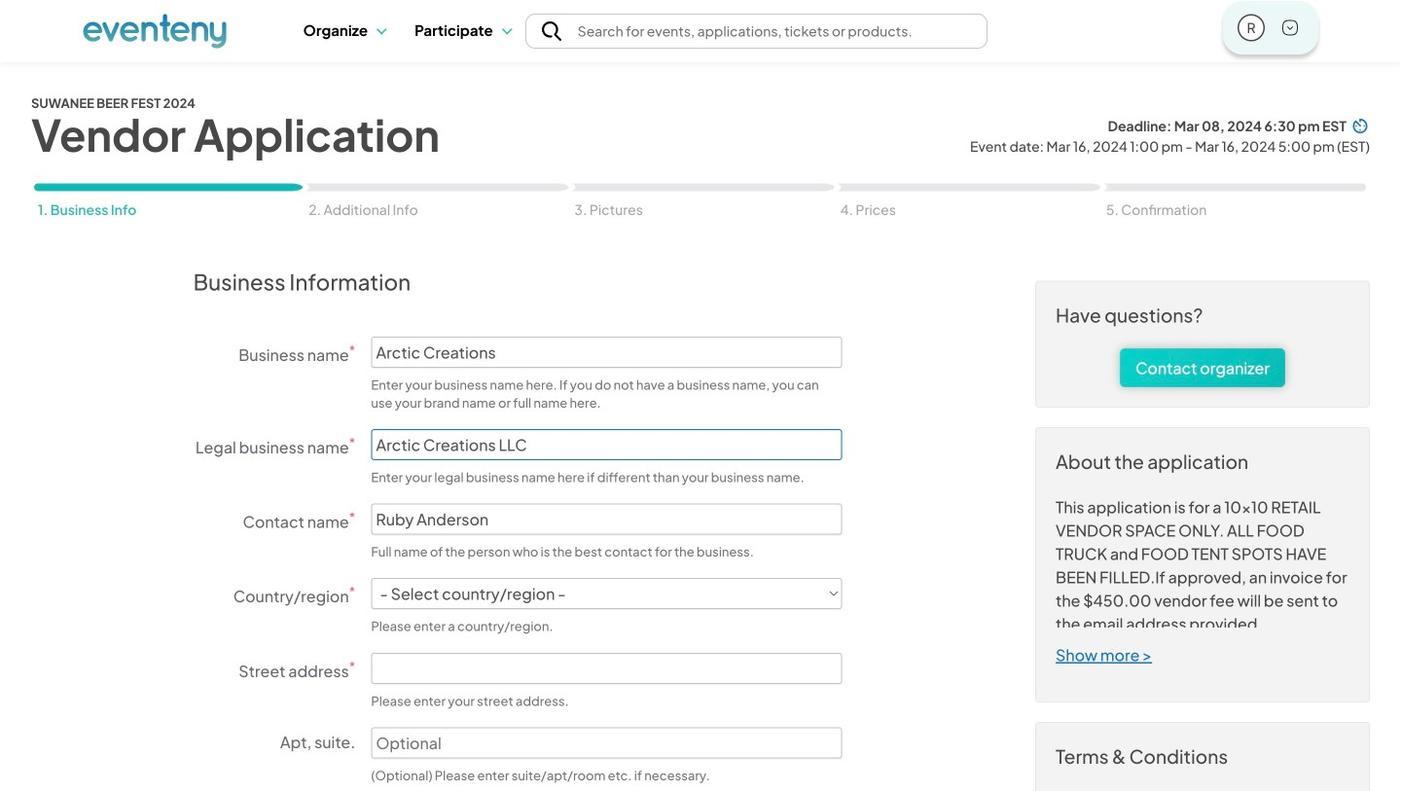 Task type: describe. For each thing, give the bounding box(es) containing it.
Optional text field
[[371, 727, 842, 759]]

main element
[[83, 0, 1319, 61]]



Task type: locate. For each thing, give the bounding box(es) containing it.
eventeny logo image
[[83, 13, 227, 49]]

search image
[[542, 21, 561, 41]]

None text field
[[371, 337, 842, 368], [371, 429, 842, 460], [371, 504, 842, 535], [371, 653, 842, 684], [371, 337, 842, 368], [371, 429, 842, 460], [371, 504, 842, 535], [371, 653, 842, 684]]

ruby element
[[1239, 16, 1264, 39]]



